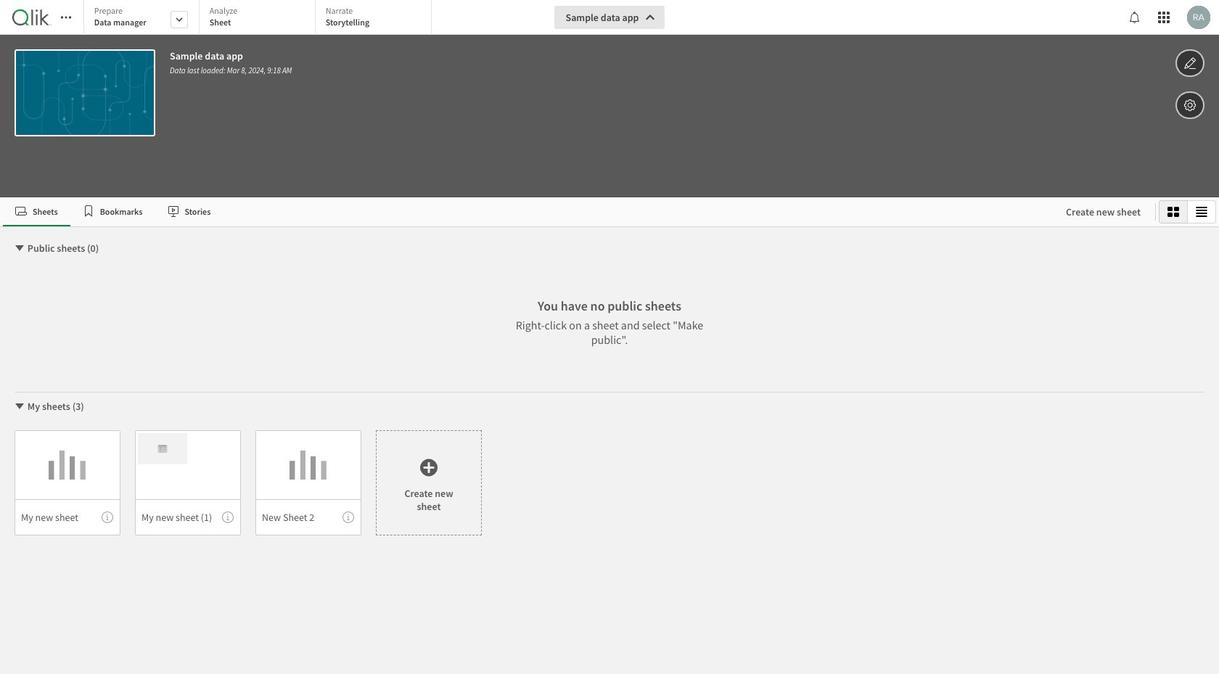 Task type: locate. For each thing, give the bounding box(es) containing it.
tooltip
[[102, 512, 113, 523], [222, 512, 234, 523], [343, 512, 354, 523]]

3 tooltip from the left
[[343, 512, 354, 523]]

tooltip inside 'my new sheet (1) sheet is selected. press the spacebar or enter key to open my new sheet (1) sheet. use the right and left arrow keys to navigate.' element
[[222, 512, 234, 523]]

app options image
[[1184, 97, 1197, 114]]

toolbar
[[0, 0, 1220, 197]]

tooltip inside my new sheet sheet is selected. press the spacebar or enter key to open my new sheet sheet. use the right and left arrow keys to navigate. element
[[102, 512, 113, 523]]

2 horizontal spatial tooltip
[[343, 512, 354, 523]]

collapse image
[[14, 242, 25, 254]]

menu item for my new sheet sheet is selected. press the spacebar or enter key to open my new sheet sheet. use the right and left arrow keys to navigate. element
[[15, 499, 121, 536]]

2 horizontal spatial menu item
[[256, 499, 362, 536]]

tooltip inside new sheet 2 sheet is selected. press the spacebar or enter key to open new sheet 2 sheet. use the right and left arrow keys to navigate. element
[[343, 512, 354, 523]]

ruby anderson image
[[1188, 6, 1211, 29]]

application
[[0, 0, 1220, 674]]

0 horizontal spatial tooltip
[[102, 512, 113, 523]]

collapse image
[[14, 401, 25, 412]]

menu item
[[15, 499, 121, 536], [135, 499, 241, 536], [256, 499, 362, 536]]

group
[[1159, 200, 1217, 224]]

0 horizontal spatial menu item
[[15, 499, 121, 536]]

1 menu item from the left
[[15, 499, 121, 536]]

2 menu item from the left
[[135, 499, 241, 536]]

tooltip for menu item related to my new sheet sheet is selected. press the spacebar or enter key to open my new sheet sheet. use the right and left arrow keys to navigate. element
[[102, 512, 113, 523]]

tab list
[[83, 0, 437, 36], [3, 197, 1052, 226]]

1 horizontal spatial menu item
[[135, 499, 241, 536]]

3 menu item from the left
[[256, 499, 362, 536]]

1 horizontal spatial tooltip
[[222, 512, 234, 523]]

2 tooltip from the left
[[222, 512, 234, 523]]

0 vertical spatial tab list
[[83, 0, 437, 36]]

1 tooltip from the left
[[102, 512, 113, 523]]

1 vertical spatial tab list
[[3, 197, 1052, 226]]



Task type: vqa. For each thing, say whether or not it's contained in the screenshot.
tooltip related to New Sheet 2 sheet is selected. Press the Spacebar or Enter key to open New Sheet 2 sheet. Use the right and left arrow keys to navigate. element's menu item
yes



Task type: describe. For each thing, give the bounding box(es) containing it.
menu item for new sheet 2 sheet is selected. press the spacebar or enter key to open new sheet 2 sheet. use the right and left arrow keys to navigate. element at the left
[[256, 499, 362, 536]]

tooltip for new sheet 2 sheet is selected. press the spacebar or enter key to open new sheet 2 sheet. use the right and left arrow keys to navigate. element at the left's menu item
[[343, 512, 354, 523]]

tooltip for menu item corresponding to 'my new sheet (1) sheet is selected. press the spacebar or enter key to open my new sheet (1) sheet. use the right and left arrow keys to navigate.' element at the bottom left
[[222, 512, 234, 523]]

edit image
[[1184, 54, 1197, 72]]

grid view image
[[1168, 206, 1180, 218]]

my new sheet (1) sheet is selected. press the spacebar or enter key to open my new sheet (1) sheet. use the right and left arrow keys to navigate. element
[[135, 430, 241, 536]]

my new sheet sheet is selected. press the spacebar or enter key to open my new sheet sheet. use the right and left arrow keys to navigate. element
[[15, 430, 121, 536]]

menu item for 'my new sheet (1) sheet is selected. press the spacebar or enter key to open my new sheet (1) sheet. use the right and left arrow keys to navigate.' element at the bottom left
[[135, 499, 241, 536]]

list view image
[[1196, 206, 1208, 218]]

new sheet 2 sheet is selected. press the spacebar or enter key to open new sheet 2 sheet. use the right and left arrow keys to navigate. element
[[256, 430, 362, 536]]



